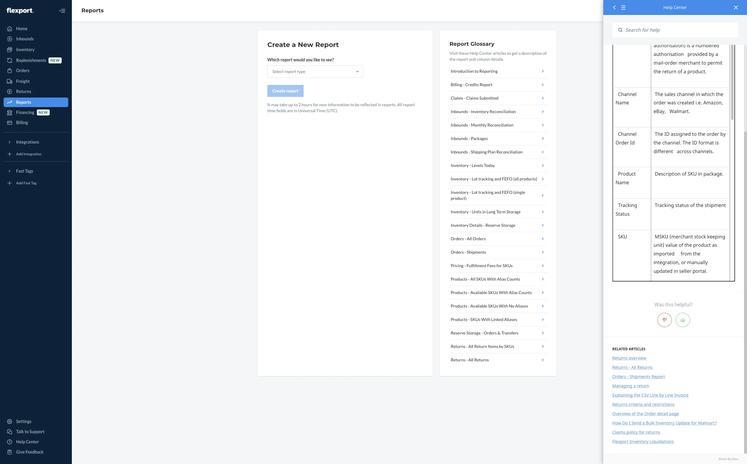 Task type: describe. For each thing, give the bounding box(es) containing it.
skus up products - available skus with no aliases
[[488, 290, 498, 295]]

inbounds - inventory reconciliation button
[[450, 105, 548, 119]]

help center link
[[4, 438, 68, 447]]

- for billing - credits report button
[[463, 82, 465, 87]]

inbounds for inbounds - inventory reconciliation
[[451, 109, 468, 114]]

orders - shipments report
[[613, 374, 666, 380]]

inventory - levels today button
[[450, 159, 548, 173]]

orders for orders - shipments report
[[613, 374, 627, 380]]

universal
[[298, 108, 316, 113]]

walmart?
[[699, 421, 718, 426]]

- for pricing - fulfillment fees for skus button
[[465, 263, 466, 269]]

new for replenishments
[[50, 58, 60, 63]]

inbounds for inbounds - packages
[[451, 136, 468, 141]]

orders for orders
[[16, 68, 29, 73]]

transfers
[[502, 331, 519, 336]]

glossary
[[471, 41, 495, 47]]

visit these help center articles to get a description of the report and column details.
[[450, 51, 547, 62]]

billing - credits report
[[451, 82, 493, 87]]

all for 'products - all skus with alias counts' button
[[471, 277, 476, 282]]

new inside it may take up to 2 hours for new information to be reflected in reports. all report time fields are in universal time (utc).
[[319, 102, 327, 107]]

a inside visit these help center articles to get a description of the report and column details.
[[519, 51, 521, 56]]

products for products - skus with linked aliases
[[451, 317, 468, 322]]

talk to support link
[[4, 428, 68, 437]]

shipments for orders - shipments
[[467, 250, 487, 255]]

restrictions
[[653, 402, 675, 408]]

close navigation image
[[59, 7, 66, 14]]

csv
[[642, 393, 649, 399]]

to left 2
[[294, 102, 298, 107]]

fulfillment
[[467, 263, 487, 269]]

all inside it may take up to 2 hours for new information to be reflected in reports. all report time fields are in universal time (utc).
[[398, 102, 403, 107]]

storage inside button
[[502, 223, 516, 228]]

report glossary
[[450, 41, 495, 47]]

new for financing
[[39, 110, 48, 115]]

description
[[522, 51, 543, 56]]

- for inventory - lot tracking and fefo (single product) button
[[470, 190, 471, 195]]

these
[[459, 51, 469, 56]]

2
[[299, 102, 301, 107]]

with for products - all skus with alias counts
[[487, 277, 497, 282]]

0 vertical spatial storage
[[507, 209, 521, 215]]

related articles
[[613, 347, 646, 352]]

- up managing a return
[[628, 374, 629, 380]]

pricing - fulfillment fees for skus
[[451, 263, 513, 269]]

take
[[280, 102, 288, 107]]

products - available skus with alias counts button
[[450, 287, 548, 300]]

1 vertical spatial the
[[634, 393, 641, 399]]

introduction to reporting
[[451, 69, 498, 74]]

time
[[268, 108, 276, 113]]

1 vertical spatial reports
[[16, 100, 31, 105]]

skus down pricing - fulfillment fees for skus
[[477, 277, 487, 282]]

- for inbounds - shipping plan reconciliation button
[[469, 150, 471, 155]]

to inside visit these help center articles to get a description of the report and column details.
[[508, 51, 512, 56]]

how
[[613, 421, 622, 426]]

returns - all returns inside returns - all returns button
[[451, 358, 489, 363]]

- for products - available skus with alias counts button
[[469, 290, 470, 295]]

inventory for inventory - levels today
[[451, 163, 469, 168]]

inventory for inventory - lot tracking and fefo (single product)
[[451, 190, 469, 195]]

tags
[[25, 169, 33, 174]]

0 vertical spatial reports link
[[82, 7, 104, 14]]

with left "linked"
[[482, 317, 491, 322]]

- inside inventory details - reserve storage button
[[484, 223, 485, 228]]

- for products - available skus with no aliases button
[[469, 304, 470, 309]]

inbounds - packages button
[[450, 132, 548, 146]]

inventory for inventory details - reserve storage
[[451, 223, 469, 228]]

orders link
[[4, 66, 68, 76]]

was
[[655, 302, 665, 308]]

tracking for (single
[[479, 190, 494, 195]]

inbounds - monthly reconciliation button
[[450, 119, 548, 132]]

inventory for inventory - units in long term storage
[[451, 209, 469, 215]]

report inside it may take up to 2 hours for new information to be reflected in reports. all report time fields are in universal time (utc).
[[403, 102, 415, 107]]

tag
[[31, 181, 37, 186]]

- down 'returns overview'
[[629, 365, 631, 371]]

hours
[[302, 102, 312, 107]]

select report type
[[273, 69, 306, 74]]

inventory down claims policy for returns
[[630, 439, 649, 445]]

criteria
[[629, 402, 643, 408]]

for right "update" in the bottom right of the page
[[692, 421, 698, 426]]

helpful?
[[675, 302, 693, 308]]

orders for orders - all orders
[[451, 236, 464, 242]]

billing for billing
[[16, 120, 28, 125]]

for inside pricing - fulfillment fees for skus button
[[497, 263, 502, 269]]

- for 'claims - claims submitted' button
[[464, 96, 466, 101]]

explaining the csv line by line invoice
[[613, 393, 689, 399]]

skus down products - available skus with alias counts
[[488, 304, 498, 309]]

reports.
[[382, 102, 397, 107]]

be
[[355, 102, 360, 107]]

inventory - units in long term storage button
[[450, 206, 548, 219]]

replenishments
[[16, 58, 46, 63]]

give feedback button
[[4, 448, 68, 458]]

2 vertical spatial reconciliation
[[497, 150, 523, 155]]

0 vertical spatial center
[[674, 4, 688, 10]]

0 horizontal spatial center
[[26, 440, 39, 445]]

reserve storage - orders & transfers
[[451, 331, 519, 336]]

- for inventory - levels today button
[[470, 163, 471, 168]]

overview
[[613, 411, 631, 417]]

counts for products - available skus with alias counts
[[519, 290, 532, 295]]

all for returns - all returns button
[[469, 358, 474, 363]]

alias for products - all skus with alias counts
[[497, 277, 506, 282]]

inbounds - shipping plan reconciliation
[[451, 150, 523, 155]]

create for create a new report
[[268, 41, 290, 49]]

feedback
[[26, 450, 44, 455]]

settings
[[16, 420, 31, 425]]

return
[[637, 384, 650, 389]]

page
[[670, 411, 680, 417]]

skus up reserve storage - orders & transfers
[[471, 317, 481, 322]]

orders down details
[[473, 236, 486, 242]]

it may take up to 2 hours for new information to be reflected in reports. all report time fields are in universal time (utc).
[[268, 102, 415, 113]]

overview of the order detail page
[[613, 411, 680, 417]]

1 horizontal spatial by
[[660, 393, 665, 399]]

products for products - all skus with alias counts
[[451, 277, 468, 282]]

fast inside dropdown button
[[16, 169, 24, 174]]

- for products - skus with linked aliases button on the right
[[469, 317, 470, 322]]

related
[[613, 347, 628, 352]]

create for create report
[[273, 88, 286, 94]]

all down overview at right bottom
[[632, 365, 637, 371]]

a left new
[[292, 41, 296, 49]]

inventory for inventory
[[16, 47, 35, 52]]

may
[[271, 102, 279, 107]]

available for products - available skus with alias counts
[[471, 290, 488, 295]]

products - skus with linked aliases button
[[450, 313, 548, 327]]

(single
[[514, 190, 526, 195]]

center inside visit these help center articles to get a description of the report and column details.
[[480, 51, 493, 56]]

this
[[666, 302, 674, 308]]

give
[[16, 450, 25, 455]]

lot for inventory - lot tracking and fefo (single product)
[[472, 190, 478, 195]]

up
[[289, 102, 293, 107]]

create report
[[273, 88, 299, 94]]

give feedback
[[16, 450, 44, 455]]

all for orders - all orders 'button'
[[467, 236, 472, 242]]

in inside button
[[483, 209, 486, 215]]

inbounds - inventory reconciliation
[[451, 109, 516, 114]]

1 vertical spatial aliases
[[505, 317, 518, 322]]

claims for claims policy for returns
[[613, 430, 626, 436]]

returns inside "button"
[[451, 344, 466, 349]]

fast tags button
[[4, 167, 68, 176]]

details.
[[491, 57, 504, 62]]

1 vertical spatial returns - all returns
[[613, 365, 653, 371]]

freight
[[16, 79, 30, 84]]

&
[[498, 331, 501, 336]]

inbounds for inbounds - monthly reconciliation
[[451, 123, 468, 128]]

integrations
[[16, 140, 39, 145]]

see?
[[326, 57, 334, 62]]

inventory for inventory - lot tracking and fefo (all products)
[[451, 177, 469, 182]]

all for returns - all return items by skus "button" on the bottom right of page
[[469, 344, 474, 349]]

i
[[630, 421, 631, 426]]

available for products - available skus with no aliases
[[471, 304, 488, 309]]

- for orders - shipments button on the right bottom of the page
[[465, 250, 467, 255]]

a left return
[[634, 384, 636, 389]]

- for returns - all return items by skus "button" on the bottom right of page
[[467, 344, 468, 349]]

was this helpful?
[[655, 302, 693, 308]]

update
[[676, 421, 691, 426]]

inventory - lot tracking and fefo (all products) button
[[450, 173, 548, 186]]

for inside it may take up to 2 hours for new information to be reflected in reports. all report time fields are in universal time (utc).
[[313, 102, 319, 107]]

returns criteria and restrictions
[[613, 402, 675, 408]]

0 vertical spatial in
[[378, 102, 382, 107]]

report inside visit these help center articles to get a description of the report and column details.
[[457, 57, 469, 62]]

inbounds - shipping plan reconciliation button
[[450, 146, 548, 159]]

report for create report
[[287, 88, 299, 94]]

billing - credits report button
[[450, 78, 548, 92]]

- for inventory - lot tracking and fefo (all products) button
[[470, 177, 471, 182]]

products)
[[520, 177, 538, 182]]

claims for claims - claims submitted
[[451, 96, 464, 101]]

inventory - levels today
[[451, 163, 495, 168]]

2 vertical spatial the
[[637, 411, 644, 417]]

pricing
[[451, 263, 464, 269]]

long
[[487, 209, 496, 215]]

claims policy for returns
[[613, 430, 661, 436]]

visit
[[450, 51, 458, 56]]

inbounds link
[[4, 34, 68, 44]]



Task type: locate. For each thing, give the bounding box(es) containing it.
introduction to reporting button
[[450, 65, 548, 78]]

skus down transfers
[[505, 344, 515, 349]]

storage down term
[[502, 223, 516, 228]]

inventory up replenishments on the top left of page
[[16, 47, 35, 52]]

tracking inside "inventory - lot tracking and fefo (single product)"
[[479, 190, 494, 195]]

help up search search box
[[664, 4, 673, 10]]

plan
[[488, 150, 496, 155]]

2 vertical spatial help
[[16, 440, 25, 445]]

orders - shipments button
[[450, 246, 548, 260]]

2 vertical spatial center
[[26, 440, 39, 445]]

inventory down product)
[[451, 209, 469, 215]]

fefo
[[502, 177, 513, 182], [502, 190, 513, 195]]

1 vertical spatial help
[[470, 51, 479, 56]]

help center
[[664, 4, 688, 10], [16, 440, 39, 445]]

- inside the inbounds - inventory reconciliation button
[[469, 109, 471, 114]]

- for inbounds - monthly reconciliation button
[[469, 123, 471, 128]]

report inside button
[[480, 82, 493, 87]]

monthly
[[471, 123, 487, 128]]

report up explaining the csv line by line invoice
[[652, 374, 666, 380]]

center up search search box
[[674, 4, 688, 10]]

alias for products - available skus with alias counts
[[509, 290, 518, 295]]

0 horizontal spatial reports link
[[4, 98, 68, 107]]

- inside inventory - lot tracking and fefo (all products) button
[[470, 177, 471, 182]]

2 products from the top
[[451, 290, 468, 295]]

all inside returns - all return items by skus "button"
[[469, 344, 474, 349]]

- for returns - all returns button
[[467, 358, 468, 363]]

0 vertical spatial add
[[16, 152, 23, 157]]

inventory up orders - all orders
[[451, 223, 469, 228]]

orders - all orders button
[[450, 233, 548, 246]]

products for products - available skus with no aliases
[[451, 304, 468, 309]]

counts for products - all skus with alias counts
[[507, 277, 520, 282]]

integration
[[24, 152, 42, 157]]

0 vertical spatial reconciliation
[[490, 109, 516, 114]]

- inside reserve storage - orders & transfers button
[[482, 331, 483, 336]]

1 vertical spatial tracking
[[479, 190, 494, 195]]

today
[[484, 163, 495, 168]]

report for select report type
[[285, 69, 297, 74]]

0 vertical spatial returns - all returns
[[451, 358, 489, 363]]

- right pricing
[[465, 263, 466, 269]]

0 horizontal spatial billing
[[16, 120, 28, 125]]

report for billing - credits report
[[480, 82, 493, 87]]

shipments inside button
[[467, 250, 487, 255]]

0 vertical spatial tracking
[[479, 177, 494, 182]]

1 horizontal spatial alias
[[509, 290, 518, 295]]

create inside button
[[273, 88, 286, 94]]

detail
[[658, 411, 669, 417]]

- for orders - all orders 'button'
[[465, 236, 467, 242]]

fast left the tags
[[16, 169, 24, 174]]

articles up details.
[[493, 51, 507, 56]]

0 vertical spatial of
[[544, 51, 547, 56]]

report
[[316, 41, 339, 49], [450, 41, 469, 47], [480, 82, 493, 87], [652, 374, 666, 380]]

inbounds - monthly reconciliation
[[451, 123, 514, 128]]

all right the "reports."
[[398, 102, 403, 107]]

managing a return
[[613, 384, 650, 389]]

add down fast tags
[[16, 181, 23, 186]]

1 vertical spatial articles
[[629, 347, 646, 352]]

1 vertical spatial reserve
[[451, 331, 466, 336]]

0 vertical spatial fefo
[[502, 177, 513, 182]]

0 vertical spatial fast
[[16, 169, 24, 174]]

inventory up product)
[[451, 190, 469, 195]]

- down billing - credits report
[[464, 96, 466, 101]]

0 vertical spatial lot
[[472, 177, 478, 182]]

reconciliation for inbounds - monthly reconciliation
[[488, 123, 514, 128]]

report for create a new report
[[316, 41, 339, 49]]

reconciliation down the inbounds - inventory reconciliation button
[[488, 123, 514, 128]]

fefo for (single
[[502, 190, 513, 195]]

1 vertical spatial of
[[632, 411, 636, 417]]

help inside visit these help center articles to get a description of the report and column details.
[[470, 51, 479, 56]]

reserve inside button
[[486, 223, 501, 228]]

add integration link
[[4, 150, 68, 159]]

for up time
[[313, 102, 319, 107]]

inventory left levels
[[451, 163, 469, 168]]

1 vertical spatial billing
[[16, 120, 28, 125]]

1 vertical spatial add
[[16, 181, 23, 186]]

fees
[[488, 263, 496, 269]]

0 vertical spatial alias
[[497, 277, 506, 282]]

1 lot from the top
[[472, 177, 478, 182]]

- inside "inventory - lot tracking and fefo (single product)"
[[470, 190, 471, 195]]

reports link
[[82, 7, 104, 14], [4, 98, 68, 107]]

1 horizontal spatial new
[[50, 58, 60, 63]]

linked
[[492, 317, 504, 322]]

how do i send a bulk inventory update for walmart?
[[613, 421, 718, 426]]

returns overview
[[613, 356, 648, 361]]

billing for billing - credits report
[[451, 82, 463, 87]]

shipments
[[467, 250, 487, 255], [630, 374, 651, 380]]

- down products - all skus with alias counts
[[469, 290, 470, 295]]

1 vertical spatial available
[[471, 304, 488, 309]]

help up give
[[16, 440, 25, 445]]

add for add integration
[[16, 152, 23, 157]]

0 horizontal spatial reports
[[16, 100, 31, 105]]

1 horizontal spatial line
[[666, 393, 674, 399]]

the left csv
[[634, 393, 641, 399]]

- inside inventory - levels today button
[[470, 163, 471, 168]]

all inside returns - all returns button
[[469, 358, 474, 363]]

report up these
[[450, 41, 469, 47]]

inbounds down home
[[16, 36, 34, 41]]

return
[[475, 344, 487, 349]]

inventory down inventory - levels today at right
[[451, 177, 469, 182]]

report for orders - shipments report
[[652, 374, 666, 380]]

by inside returns - all return items by skus "button"
[[499, 344, 504, 349]]

a
[[292, 41, 296, 49], [519, 51, 521, 56], [634, 384, 636, 389], [643, 421, 645, 426]]

the down the returns criteria and restrictions
[[637, 411, 644, 417]]

0 horizontal spatial shipments
[[467, 250, 487, 255]]

items
[[488, 344, 499, 349]]

orders left &
[[484, 331, 497, 336]]

returns - all returns down 'returns overview'
[[613, 365, 653, 371]]

by
[[499, 344, 504, 349], [660, 393, 665, 399], [728, 458, 732, 462]]

0 vertical spatial counts
[[507, 277, 520, 282]]

- inside 'claims - claims submitted' button
[[464, 96, 466, 101]]

2 lot from the top
[[472, 190, 478, 195]]

1 add from the top
[[16, 152, 23, 157]]

claims - claims submitted button
[[450, 92, 548, 105]]

financing
[[16, 110, 34, 115]]

0 horizontal spatial help
[[16, 440, 25, 445]]

reconciliation for inbounds - inventory reconciliation
[[490, 109, 516, 114]]

- inside pricing - fulfillment fees for skus button
[[465, 263, 466, 269]]

1 horizontal spatial returns - all returns
[[613, 365, 653, 371]]

1 vertical spatial fast
[[24, 181, 30, 186]]

inventory
[[16, 47, 35, 52], [471, 109, 489, 114], [451, 163, 469, 168], [451, 177, 469, 182], [451, 190, 469, 195], [451, 209, 469, 215], [451, 223, 469, 228], [656, 421, 675, 426], [630, 439, 649, 445]]

support
[[29, 430, 45, 435]]

2 horizontal spatial help
[[664, 4, 673, 10]]

inventory - lot tracking and fefo (single product) button
[[450, 186, 548, 206]]

2 tracking from the top
[[479, 190, 494, 195]]

line
[[651, 393, 659, 399], [666, 393, 674, 399]]

fast
[[16, 169, 24, 174], [24, 181, 30, 186]]

flexport logo image
[[7, 8, 34, 14]]

report right the "reports."
[[403, 102, 415, 107]]

0 horizontal spatial help center
[[16, 440, 39, 445]]

- inside inbounds - monthly reconciliation button
[[469, 123, 471, 128]]

1 vertical spatial shipments
[[630, 374, 651, 380]]

1 horizontal spatial claims
[[467, 96, 479, 101]]

counts
[[507, 277, 520, 282], [519, 290, 532, 295]]

integrations button
[[4, 138, 68, 147]]

add for add fast tag
[[16, 181, 23, 186]]

billing inside button
[[451, 82, 463, 87]]

0 horizontal spatial by
[[499, 344, 504, 349]]

2 horizontal spatial in
[[483, 209, 486, 215]]

1 horizontal spatial help center
[[664, 4, 688, 10]]

1 horizontal spatial reports link
[[82, 7, 104, 14]]

line up restrictions
[[666, 393, 674, 399]]

0 vertical spatial new
[[50, 58, 60, 63]]

to
[[508, 51, 512, 56], [321, 57, 325, 62], [475, 69, 479, 74], [294, 102, 298, 107], [351, 102, 354, 107], [25, 430, 29, 435]]

1 vertical spatial reports link
[[4, 98, 68, 107]]

inbounds up "inbounds - packages"
[[451, 123, 468, 128]]

0 vertical spatial by
[[499, 344, 504, 349]]

2 available from the top
[[471, 304, 488, 309]]

new up time
[[319, 102, 327, 107]]

storage right term
[[507, 209, 521, 215]]

0 horizontal spatial alias
[[497, 277, 506, 282]]

information
[[328, 102, 350, 107]]

units
[[472, 209, 482, 215]]

elevio by dixa
[[719, 458, 739, 462]]

products for products - available skus with alias counts
[[451, 290, 468, 295]]

- up reserve storage - orders & transfers
[[469, 317, 470, 322]]

fefo inside inventory - lot tracking and fefo (all products) button
[[502, 177, 513, 182]]

- inside inbounds - packages button
[[469, 136, 471, 141]]

0 vertical spatial help center
[[664, 4, 688, 10]]

report inside create report button
[[287, 88, 299, 94]]

- inside products - available skus with alias counts button
[[469, 290, 470, 295]]

1 horizontal spatial help
[[470, 51, 479, 56]]

- inside products - available skus with no aliases button
[[469, 304, 470, 309]]

- up products - skus with linked aliases
[[469, 304, 470, 309]]

time
[[317, 108, 326, 113]]

inbounds left packages
[[451, 136, 468, 141]]

0 horizontal spatial articles
[[493, 51, 507, 56]]

alias up no
[[509, 290, 518, 295]]

2 add from the top
[[16, 181, 23, 186]]

1 horizontal spatial center
[[480, 51, 493, 56]]

by right "items"
[[499, 344, 504, 349]]

2 fefo from the top
[[502, 190, 513, 195]]

fefo for (all
[[502, 177, 513, 182]]

create up which at the left of the page
[[268, 41, 290, 49]]

- down orders - all orders
[[465, 250, 467, 255]]

in
[[378, 102, 382, 107], [294, 108, 298, 113], [483, 209, 486, 215]]

0 horizontal spatial claims
[[451, 96, 464, 101]]

Search search field
[[623, 22, 739, 38]]

inventory - lot tracking and fefo (single product)
[[451, 190, 526, 201]]

- for inventory - units in long term storage button
[[470, 209, 471, 215]]

to left get at right top
[[508, 51, 512, 56]]

and up overview of the order detail page
[[644, 402, 652, 408]]

new
[[50, 58, 60, 63], [319, 102, 327, 107], [39, 110, 48, 115]]

fast inside 'link'
[[24, 181, 30, 186]]

returns - all return items by skus
[[451, 344, 515, 349]]

alias
[[497, 277, 506, 282], [509, 290, 518, 295]]

0 vertical spatial billing
[[451, 82, 463, 87]]

2 horizontal spatial by
[[728, 458, 732, 462]]

3 products from the top
[[451, 304, 468, 309]]

create a new report
[[268, 41, 339, 49]]

1 horizontal spatial reserve
[[486, 223, 501, 228]]

- inside inbounds - shipping plan reconciliation button
[[469, 150, 471, 155]]

1 vertical spatial fefo
[[502, 190, 513, 195]]

1 available from the top
[[471, 290, 488, 295]]

report left type
[[285, 69, 297, 74]]

help down report glossary
[[470, 51, 479, 56]]

lot inside "inventory - lot tracking and fefo (single product)"
[[472, 190, 478, 195]]

orders up orders - shipments
[[451, 236, 464, 242]]

billing down introduction
[[451, 82, 463, 87]]

for up flexport inventory liquidations
[[640, 430, 645, 436]]

reconciliation down inbounds - packages button in the right top of the page
[[497, 150, 523, 155]]

1 fefo from the top
[[502, 177, 513, 182]]

returns
[[16, 89, 31, 94], [451, 344, 466, 349], [613, 356, 628, 361], [451, 358, 466, 363], [475, 358, 489, 363], [613, 365, 628, 371], [638, 365, 653, 371], [613, 402, 628, 408]]

- left return
[[467, 344, 468, 349]]

freight link
[[4, 77, 68, 86]]

1 horizontal spatial in
[[378, 102, 382, 107]]

- for inbounds - packages button in the right top of the page
[[469, 136, 471, 141]]

- inside orders - all orders 'button'
[[465, 236, 467, 242]]

add left integration
[[16, 152, 23, 157]]

inventory link
[[4, 45, 68, 55]]

articles inside visit these help center articles to get a description of the report and column details.
[[493, 51, 507, 56]]

inventory inside button
[[451, 223, 469, 228]]

fast tags
[[16, 169, 33, 174]]

in right are
[[294, 108, 298, 113]]

managing
[[613, 384, 633, 389]]

1 line from the left
[[651, 393, 659, 399]]

- inside returns - all return items by skus "button"
[[467, 344, 468, 349]]

dixa
[[733, 458, 739, 462]]

1 vertical spatial reconciliation
[[488, 123, 514, 128]]

0 vertical spatial the
[[450, 57, 456, 62]]

lot down inventory - levels today at right
[[472, 177, 478, 182]]

to left be at the top of page
[[351, 102, 354, 107]]

0 horizontal spatial line
[[651, 393, 659, 399]]

1 horizontal spatial reports
[[82, 7, 104, 14]]

fields
[[277, 108, 287, 113]]

shipping
[[471, 150, 487, 155]]

1 vertical spatial alias
[[509, 290, 518, 295]]

and down inventory - levels today button
[[495, 177, 502, 182]]

aliases right no
[[516, 304, 529, 309]]

- inside 'products - all skus with alias counts' button
[[469, 277, 470, 282]]

all down fulfillment
[[471, 277, 476, 282]]

to inside introduction to reporting button
[[475, 69, 479, 74]]

to left reporting
[[475, 69, 479, 74]]

0 horizontal spatial new
[[39, 110, 48, 115]]

- inside products - skus with linked aliases button
[[469, 317, 470, 322]]

skus inside "button"
[[505, 344, 515, 349]]

in left the "reports."
[[378, 102, 382, 107]]

0 vertical spatial help
[[664, 4, 673, 10]]

storage up return
[[467, 331, 481, 336]]

- right details
[[484, 223, 485, 228]]

1 horizontal spatial billing
[[451, 82, 463, 87]]

0 vertical spatial create
[[268, 41, 290, 49]]

1 horizontal spatial of
[[632, 411, 636, 417]]

0 vertical spatial reserve
[[486, 223, 501, 228]]

column
[[477, 57, 491, 62]]

help center up give feedback
[[16, 440, 39, 445]]

- inside orders - shipments button
[[465, 250, 467, 255]]

alias down pricing - fulfillment fees for skus button
[[497, 277, 506, 282]]

2 horizontal spatial center
[[674, 4, 688, 10]]

0 vertical spatial shipments
[[467, 250, 487, 255]]

orders for orders - shipments
[[451, 250, 464, 255]]

add integration
[[16, 152, 42, 157]]

claims - claims submitted
[[451, 96, 499, 101]]

1 vertical spatial help center
[[16, 440, 39, 445]]

report up select report type in the top left of the page
[[281, 57, 293, 62]]

1 vertical spatial by
[[660, 393, 665, 399]]

returns - all returns
[[451, 358, 489, 363], [613, 365, 653, 371]]

1 tracking from the top
[[479, 177, 494, 182]]

orders up freight
[[16, 68, 29, 73]]

- up inventory - units in long term storage
[[470, 190, 471, 195]]

the inside visit these help center articles to get a description of the report and column details.
[[450, 57, 456, 62]]

shipments up return
[[630, 374, 651, 380]]

report up see?
[[316, 41, 339, 49]]

0 horizontal spatial reserve
[[451, 331, 466, 336]]

- for the inbounds - inventory reconciliation button
[[469, 109, 471, 114]]

1 vertical spatial new
[[319, 102, 327, 107]]

add inside 'link'
[[16, 181, 23, 186]]

inbounds for inbounds
[[16, 36, 34, 41]]

details
[[470, 223, 483, 228]]

inventory - units in long term storage
[[451, 209, 521, 215]]

add fast tag
[[16, 181, 37, 186]]

reports
[[82, 7, 104, 14], [16, 100, 31, 105]]

order
[[645, 411, 657, 417]]

billing down financing
[[16, 120, 28, 125]]

0 horizontal spatial returns - all returns
[[451, 358, 489, 363]]

- up orders - shipments
[[465, 236, 467, 242]]

to right like
[[321, 57, 325, 62]]

with down fees
[[487, 277, 497, 282]]

all inside 'products - all skus with alias counts' button
[[471, 277, 476, 282]]

- inside inventory - units in long term storage button
[[470, 209, 471, 215]]

inventory inside "inventory - lot tracking and fefo (single product)"
[[451, 190, 469, 195]]

4 products from the top
[[451, 317, 468, 322]]

reconciliation
[[490, 109, 516, 114], [488, 123, 514, 128], [497, 150, 523, 155]]

of down criteria at the right bottom
[[632, 411, 636, 417]]

type
[[297, 69, 306, 74]]

invoice
[[675, 393, 689, 399]]

- left units
[[470, 209, 471, 215]]

to inside talk to support link
[[25, 430, 29, 435]]

0 vertical spatial reports
[[82, 7, 104, 14]]

center
[[674, 4, 688, 10], [480, 51, 493, 56], [26, 440, 39, 445]]

do
[[623, 421, 628, 426]]

and inside visit these help center articles to get a description of the report and column details.
[[469, 57, 476, 62]]

reserve up returns - all return items by skus
[[451, 331, 466, 336]]

a left bulk
[[643, 421, 645, 426]]

2 line from the left
[[666, 393, 674, 399]]

tracking for (all
[[479, 177, 494, 182]]

which
[[268, 57, 280, 62]]

2 vertical spatial storage
[[467, 331, 481, 336]]

1 vertical spatial in
[[294, 108, 298, 113]]

inbounds down claims - claims submitted on the top
[[451, 109, 468, 114]]

fefo left (all
[[502, 177, 513, 182]]

returns - all returns down return
[[451, 358, 489, 363]]

1 vertical spatial lot
[[472, 190, 478, 195]]

of inside visit these help center articles to get a description of the report and column details.
[[544, 51, 547, 56]]

add fast tag link
[[4, 179, 68, 188]]

- down claims - claims submitted on the top
[[469, 109, 471, 114]]

1 products from the top
[[451, 277, 468, 282]]

2 vertical spatial new
[[39, 110, 48, 115]]

2 horizontal spatial new
[[319, 102, 327, 107]]

report for which report would you like to see?
[[281, 57, 293, 62]]

reserve inside button
[[451, 331, 466, 336]]

line right csv
[[651, 393, 659, 399]]

articles up overview at right bottom
[[629, 347, 646, 352]]

- inside billing - credits report button
[[463, 82, 465, 87]]

returns - all returns button
[[450, 354, 548, 367]]

1 horizontal spatial articles
[[629, 347, 646, 352]]

all inside orders - all orders 'button'
[[467, 236, 472, 242]]

with for products - available skus with no aliases
[[499, 304, 509, 309]]

tracking
[[479, 177, 494, 182], [479, 190, 494, 195]]

1 vertical spatial create
[[273, 88, 286, 94]]

of right description
[[544, 51, 547, 56]]

1 vertical spatial storage
[[502, 223, 516, 228]]

- for 'products - all skus with alias counts' button
[[469, 277, 470, 282]]

claims down billing - credits report
[[451, 96, 464, 101]]

1 vertical spatial counts
[[519, 290, 532, 295]]

create up may at the top left
[[273, 88, 286, 94]]

- inside returns - all returns button
[[467, 358, 468, 363]]

tracking down the inventory - lot tracking and fefo (all products)
[[479, 190, 494, 195]]

available down products - all skus with alias counts
[[471, 290, 488, 295]]

shipments for orders - shipments report
[[630, 374, 651, 380]]

with for products - available skus with alias counts
[[499, 290, 509, 295]]

levels
[[472, 163, 484, 168]]

- left packages
[[469, 136, 471, 141]]

0 vertical spatial available
[[471, 290, 488, 295]]

claims up flexport
[[613, 430, 626, 436]]

which report would you like to see?
[[268, 57, 334, 62]]

2 horizontal spatial claims
[[613, 430, 626, 436]]

0 horizontal spatial of
[[544, 51, 547, 56]]

flexport
[[613, 439, 629, 445]]

new up 'billing' link
[[39, 110, 48, 115]]

inbounds for inbounds - shipping plan reconciliation
[[451, 150, 468, 155]]

and inside "inventory - lot tracking and fefo (single product)"
[[495, 190, 502, 195]]

0 vertical spatial aliases
[[516, 304, 529, 309]]

by up restrictions
[[660, 393, 665, 399]]

by left dixa
[[728, 458, 732, 462]]

inventory down detail
[[656, 421, 675, 426]]

inventory up "monthly" in the right of the page
[[471, 109, 489, 114]]

lot for inventory - lot tracking and fefo (all products)
[[472, 177, 478, 182]]

fefo inside "inventory - lot tracking and fefo (single product)"
[[502, 190, 513, 195]]

2 vertical spatial in
[[483, 209, 486, 215]]

0 vertical spatial articles
[[493, 51, 507, 56]]

returns - all return items by skus button
[[450, 340, 548, 354]]

by inside elevio by dixa link
[[728, 458, 732, 462]]

skus down orders - shipments button on the right bottom of the page
[[503, 263, 513, 269]]

2 vertical spatial by
[[728, 458, 732, 462]]

0 horizontal spatial in
[[294, 108, 298, 113]]

- up returns - all return items by skus
[[482, 331, 483, 336]]



Task type: vqa. For each thing, say whether or not it's contained in the screenshot.
Create inbound Button
no



